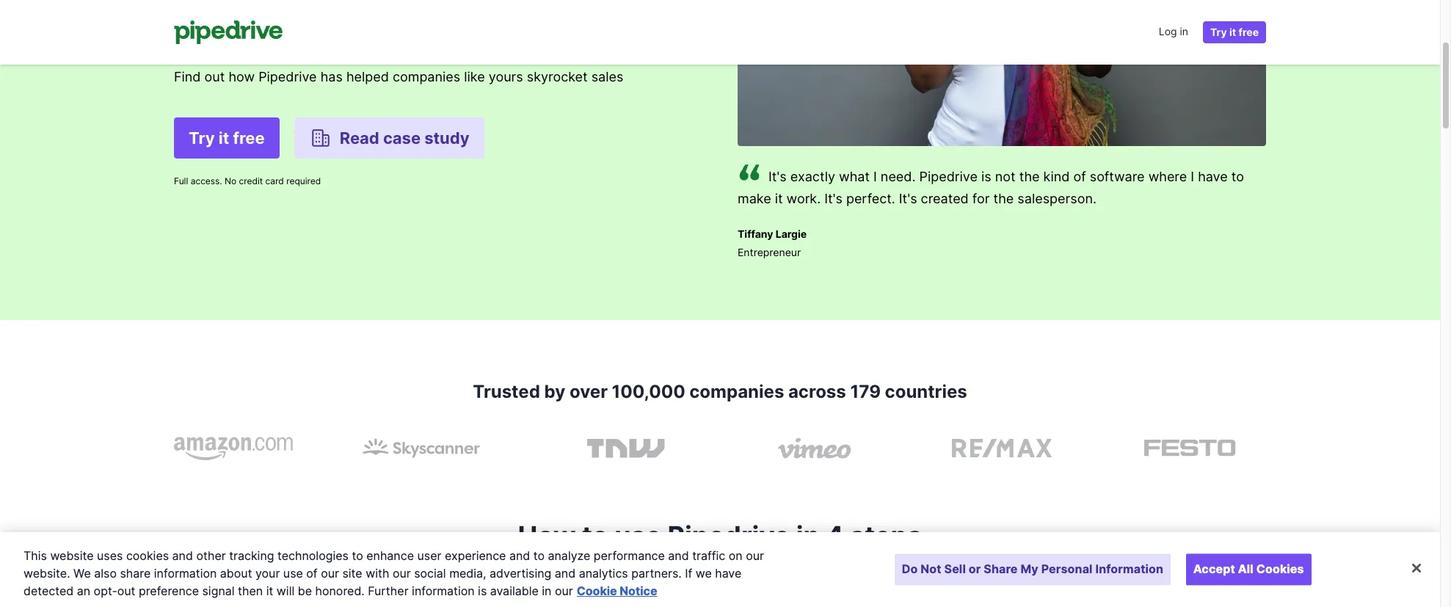 Task type: describe. For each thing, give the bounding box(es) containing it.
like
[[464, 69, 485, 84]]

has
[[321, 69, 343, 84]]

where
[[1149, 169, 1188, 184]]

to up site
[[352, 549, 363, 563]]

have inside the this website uses cookies and other tracking technologies to enhance user experience and to analyze performance and traffic on our website. we also share information about your use of our site with our social media, advertising and analytics partners. if we have detected an opt-out preference signal then it will be honored. further information is available in our
[[715, 566, 742, 581]]

advertising
[[490, 566, 552, 581]]

salesperson.
[[1018, 191, 1097, 206]]

experience
[[445, 549, 506, 563]]

kind
[[1044, 169, 1070, 184]]

other
[[196, 549, 226, 563]]

helped
[[347, 69, 389, 84]]

by
[[544, 381, 566, 402]]

cookie notice link
[[577, 584, 658, 598]]

if
[[685, 566, 693, 581]]

this website uses cookies and other tracking technologies to enhance user experience and to analyze performance and traffic on our website. we also share information about your use of our site with our social media, advertising and analytics partners. if we have detected an opt-out preference signal then it will be honored. further information is available in our
[[23, 549, 764, 598]]

signal
[[202, 584, 235, 598]]

with inside the this website uses cookies and other tracking technologies to enhance user experience and to analyze performance and traffic on our website. we also share information about your use of our site with our social media, advertising and analytics partners. if we have detected an opt-out preference signal then it will be honored. further information is available in our
[[366, 566, 389, 581]]

100,000
[[612, 381, 686, 402]]

our up honored.
[[321, 566, 339, 581]]

card
[[266, 175, 284, 186]]

technologies
[[278, 549, 349, 563]]

full access. no credit card required
[[174, 175, 321, 186]]

of inside "it's exactly what i need. pipedrive is not the kind of software where i have to make it work. it's perfect. it's created for the salesperson."
[[1074, 169, 1087, 184]]

it inside "it's exactly what i need. pipedrive is not the kind of software where i have to make it work. it's perfect. it's created for the salesperson."
[[775, 191, 783, 206]]

drive more revenue with pipedrive
[[174, 0, 604, 49]]

notice
[[620, 584, 658, 598]]

study
[[425, 128, 470, 147]]

your
[[256, 566, 280, 581]]

and down the analyze
[[555, 566, 576, 581]]

do not sell or share my personal information
[[902, 562, 1164, 577]]

revenue
[[375, 0, 518, 3]]

log
[[1159, 25, 1178, 37]]

free for the bottom try it free button
[[233, 128, 265, 147]]

with inside drive more revenue with pipedrive
[[525, 0, 604, 3]]

website
[[50, 549, 94, 563]]

case
[[383, 128, 421, 147]]

yours
[[489, 69, 523, 84]]

cookies
[[1257, 562, 1305, 577]]

sell
[[945, 562, 966, 577]]

log in
[[1159, 25, 1189, 37]]

it's exactly what i need. pipedrive is not the kind of software where i have to make it work. it's perfect. it's created for the salesperson.
[[738, 169, 1245, 206]]

this
[[23, 549, 47, 563]]

1 horizontal spatial in
[[797, 520, 820, 552]]

then
[[238, 584, 263, 598]]

4
[[826, 520, 844, 552]]

be
[[298, 584, 312, 598]]

trusted
[[473, 381, 540, 402]]

1 horizontal spatial try
[[1211, 26, 1228, 38]]

and up advertising
[[510, 549, 530, 563]]

of inside the this website uses cookies and other tracking technologies to enhance user experience and to analyze performance and traffic on our website. we also share information about your use of our site with our social media, advertising and analytics partners. if we have detected an opt-out preference signal then it will be honored. further information is available in our
[[306, 566, 318, 581]]

pipedrive left has at the top left
[[259, 69, 317, 84]]

0 horizontal spatial companies
[[393, 69, 461, 84]]

do
[[902, 562, 918, 577]]

created
[[921, 191, 969, 206]]

2 horizontal spatial it's
[[899, 191, 918, 206]]

is inside the this website uses cookies and other tracking technologies to enhance user experience and to analyze performance and traffic on our website. we also share information about your use of our site with our social media, advertising and analytics partners. if we have detected an opt-out preference signal then it will be honored. further information is available in our
[[478, 584, 487, 598]]

try it free for try it free button to the right
[[1211, 26, 1259, 38]]

about
[[220, 566, 252, 581]]

do not sell or share my personal information button
[[895, 554, 1171, 586]]

largie
[[776, 228, 807, 240]]

have inside "it's exactly what i need. pipedrive is not the kind of software where i have to make it work. it's perfect. it's created for the salesperson."
[[1199, 169, 1228, 184]]

trusted by over 100,000 companies across 179 countries
[[473, 381, 968, 402]]

to inside "it's exactly what i need. pipedrive is not the kind of software where i have to make it work. it's perfect. it's created for the salesperson."
[[1232, 169, 1245, 184]]

how to use pipedrive in 4 steps
[[518, 520, 923, 552]]

software
[[1090, 169, 1145, 184]]

accept all cookies
[[1194, 562, 1305, 577]]

log in link
[[1159, 21, 1189, 44]]

no
[[225, 175, 237, 186]]

for
[[973, 191, 990, 206]]

information
[[1096, 562, 1164, 577]]

and up if
[[669, 549, 689, 563]]

1 i from the left
[[874, 169, 877, 184]]

exactly
[[791, 169, 836, 184]]

1 vertical spatial try
[[189, 128, 215, 147]]

1 horizontal spatial it's
[[825, 191, 843, 206]]

our right on
[[746, 549, 764, 563]]

opt-
[[94, 584, 117, 598]]

all
[[1239, 562, 1254, 577]]

1 horizontal spatial information
[[412, 584, 475, 598]]

what
[[839, 169, 870, 184]]

179
[[851, 381, 881, 402]]

analyze
[[548, 549, 591, 563]]

tiffany largie entrepreneur
[[738, 228, 807, 258]]

not
[[996, 169, 1016, 184]]

and left other at bottom
[[172, 549, 193, 563]]

0 vertical spatial use
[[615, 520, 662, 552]]

read case study link
[[294, 117, 484, 158]]

over
[[570, 381, 608, 402]]

my
[[1021, 562, 1039, 577]]

personal
[[1042, 562, 1093, 577]]

0 horizontal spatial it's
[[769, 169, 787, 184]]

accept all cookies button
[[1186, 554, 1312, 586]]

access.
[[191, 175, 222, 186]]

pipedrive inside drive more revenue with pipedrive
[[174, 7, 341, 49]]



Task type: locate. For each thing, give the bounding box(es) containing it.
share
[[984, 562, 1018, 577]]

is left not at the top of page
[[982, 169, 992, 184]]

1 vertical spatial out
[[117, 584, 135, 598]]

steps
[[850, 520, 923, 552]]

information
[[154, 566, 217, 581], [412, 584, 475, 598]]

1 horizontal spatial out
[[205, 69, 225, 84]]

1 horizontal spatial of
[[1074, 169, 1087, 184]]

0 horizontal spatial in
[[542, 584, 552, 598]]

partners.
[[632, 566, 682, 581]]

1 vertical spatial information
[[412, 584, 475, 598]]

read
[[340, 128, 379, 147]]

pipedrive
[[174, 7, 341, 49], [259, 69, 317, 84], [920, 169, 978, 184], [668, 520, 790, 552]]

0 vertical spatial companies
[[393, 69, 461, 84]]

0 vertical spatial in
[[1180, 25, 1189, 37]]

more
[[275, 0, 367, 3]]

required
[[287, 175, 321, 186]]

2 vertical spatial in
[[542, 584, 552, 598]]

it's down need.
[[899, 191, 918, 206]]

0 vertical spatial the
[[1020, 169, 1040, 184]]

0 horizontal spatial of
[[306, 566, 318, 581]]

website.
[[23, 566, 70, 581]]

1 horizontal spatial try it free button
[[1204, 21, 1267, 43]]

1 vertical spatial free
[[233, 128, 265, 147]]

make
[[738, 191, 772, 206]]

i right what
[[874, 169, 877, 184]]

cookie notice
[[577, 584, 658, 598]]

1 vertical spatial of
[[306, 566, 318, 581]]

in inside the this website uses cookies and other tracking technologies to enhance user experience and to analyze performance and traffic on our website. we also share information about your use of our site with our social media, advertising and analytics partners. if we have detected an opt-out preference signal then it will be honored. further information is available in our
[[542, 584, 552, 598]]

2 i from the left
[[1191, 169, 1195, 184]]

need.
[[881, 169, 916, 184]]

social
[[414, 566, 446, 581]]

it right log in link
[[1230, 26, 1237, 38]]

0 vertical spatial try it free button
[[1204, 21, 1267, 43]]

2 horizontal spatial in
[[1180, 25, 1189, 37]]

read case study
[[340, 128, 470, 147]]

0 horizontal spatial i
[[874, 169, 877, 184]]

in down advertising
[[542, 584, 552, 598]]

1 vertical spatial try it free
[[189, 128, 265, 147]]

0 vertical spatial with
[[525, 0, 604, 3]]

our down enhance
[[393, 566, 411, 581]]

out down share
[[117, 584, 135, 598]]

of
[[1074, 169, 1087, 184], [306, 566, 318, 581]]

find
[[174, 69, 201, 84]]

or
[[969, 562, 981, 577]]

out
[[205, 69, 225, 84], [117, 584, 135, 598]]

and
[[172, 549, 193, 563], [510, 549, 530, 563], [669, 549, 689, 563], [555, 566, 576, 581]]

have right where
[[1199, 169, 1228, 184]]

it right make
[[775, 191, 783, 206]]

1 vertical spatial the
[[994, 191, 1014, 206]]

0 vertical spatial out
[[205, 69, 225, 84]]

1 vertical spatial have
[[715, 566, 742, 581]]

of right 'kind' at top
[[1074, 169, 1087, 184]]

accept
[[1194, 562, 1236, 577]]

try right log in link
[[1211, 26, 1228, 38]]

have down on
[[715, 566, 742, 581]]

pipedrive up created
[[920, 169, 978, 184]]

to
[[1232, 169, 1245, 184], [582, 520, 609, 552], [352, 549, 363, 563], [534, 549, 545, 563]]

performance
[[594, 549, 665, 563]]

sales
[[592, 69, 624, 84]]

it up the no
[[219, 128, 229, 147]]

in
[[1180, 25, 1189, 37], [797, 520, 820, 552], [542, 584, 552, 598]]

use inside the this website uses cookies and other tracking technologies to enhance user experience and to analyze performance and traffic on our website. we also share information about your use of our site with our social media, advertising and analytics partners. if we have detected an opt-out preference signal then it will be honored. further information is available in our
[[283, 566, 303, 581]]

try it free for the bottom try it free button
[[189, 128, 265, 147]]

0 horizontal spatial free
[[233, 128, 265, 147]]

free for try it free button to the right
[[1239, 26, 1259, 38]]

with
[[525, 0, 604, 3], [366, 566, 389, 581]]

it
[[1230, 26, 1237, 38], [219, 128, 229, 147], [775, 191, 783, 206], [266, 584, 273, 598]]

0 vertical spatial information
[[154, 566, 217, 581]]

privacy alert dialog
[[0, 532, 1441, 607]]

use
[[615, 520, 662, 552], [283, 566, 303, 581]]

how
[[518, 520, 576, 552]]

out inside the this website uses cookies and other tracking technologies to enhance user experience and to analyze performance and traffic on our website. we also share information about your use of our site with our social media, advertising and analytics partners. if we have detected an opt-out preference signal then it will be honored. further information is available in our
[[117, 584, 135, 598]]

work.
[[787, 191, 821, 206]]

the right not at the top of page
[[1020, 169, 1040, 184]]

site
[[343, 566, 363, 581]]

1 vertical spatial is
[[478, 584, 487, 598]]

1 horizontal spatial is
[[982, 169, 992, 184]]

analytics
[[579, 566, 628, 581]]

preference
[[139, 584, 199, 598]]

1 horizontal spatial have
[[1199, 169, 1228, 184]]

will
[[277, 584, 295, 598]]

find out how pipedrive has helped companies like yours skyrocket sales
[[174, 69, 624, 84]]

detected
[[23, 584, 74, 598]]

try it free button right log in link
[[1204, 21, 1267, 43]]

an
[[77, 584, 90, 598]]

honored.
[[315, 584, 365, 598]]

credit
[[239, 175, 263, 186]]

traffic
[[693, 549, 726, 563]]

0 vertical spatial is
[[982, 169, 992, 184]]

1 horizontal spatial free
[[1239, 26, 1259, 38]]

uses
[[97, 549, 123, 563]]

0 horizontal spatial try it free
[[189, 128, 265, 147]]

out left the how
[[205, 69, 225, 84]]

it's right work.
[[825, 191, 843, 206]]

full
[[174, 175, 188, 186]]

cookie
[[577, 584, 617, 598]]

0 horizontal spatial with
[[366, 566, 389, 581]]

1 horizontal spatial i
[[1191, 169, 1195, 184]]

0 horizontal spatial try
[[189, 128, 215, 147]]

also
[[94, 566, 117, 581]]

0 horizontal spatial use
[[283, 566, 303, 581]]

of down "technologies"
[[306, 566, 318, 581]]

0 horizontal spatial out
[[117, 584, 135, 598]]

i right where
[[1191, 169, 1195, 184]]

pipedrive up we
[[668, 520, 790, 552]]

to right where
[[1232, 169, 1245, 184]]

in left "4"
[[797, 520, 820, 552]]

0 vertical spatial of
[[1074, 169, 1087, 184]]

0 horizontal spatial have
[[715, 566, 742, 581]]

it left will on the left of page
[[266, 584, 273, 598]]

1 horizontal spatial the
[[1020, 169, 1040, 184]]

in right log
[[1180, 25, 1189, 37]]

it's up make
[[769, 169, 787, 184]]

use up partners.
[[615, 520, 662, 552]]

0 vertical spatial have
[[1199, 169, 1228, 184]]

to up analytics
[[582, 520, 609, 552]]

the down not at the top of page
[[994, 191, 1014, 206]]

1 vertical spatial with
[[366, 566, 389, 581]]

use up will on the left of page
[[283, 566, 303, 581]]

perfect.
[[847, 191, 896, 206]]

1 vertical spatial in
[[797, 520, 820, 552]]

available
[[490, 584, 539, 598]]

it inside the this website uses cookies and other tracking technologies to enhance user experience and to analyze performance and traffic on our website. we also share information about your use of our site with our social media, advertising and analytics partners. if we have detected an opt-out preference signal then it will be honored. further information is available in our
[[266, 584, 273, 598]]

1 horizontal spatial try it free
[[1211, 26, 1259, 38]]

not
[[921, 562, 942, 577]]

0 horizontal spatial the
[[994, 191, 1014, 206]]

skyrocket
[[527, 69, 588, 84]]

1 vertical spatial try it free button
[[174, 117, 280, 158]]

our left cookie
[[555, 584, 573, 598]]

across
[[789, 381, 847, 402]]

try it free button up the no
[[174, 117, 280, 158]]

0 vertical spatial free
[[1239, 26, 1259, 38]]

tiffany
[[738, 228, 774, 240]]

pipedrive inside "it's exactly what i need. pipedrive is not the kind of software where i have to make it work. it's perfect. it's created for the salesperson."
[[920, 169, 978, 184]]

0 horizontal spatial information
[[154, 566, 217, 581]]

1 horizontal spatial use
[[615, 520, 662, 552]]

try
[[1211, 26, 1228, 38], [189, 128, 215, 147]]

0 vertical spatial try
[[1211, 26, 1228, 38]]

have
[[1199, 169, 1228, 184], [715, 566, 742, 581]]

tracking
[[229, 549, 274, 563]]

try it free up the no
[[189, 128, 265, 147]]

we
[[696, 566, 712, 581]]

information up preference
[[154, 566, 217, 581]]

pipedrive down drive at the left top
[[174, 7, 341, 49]]

share
[[120, 566, 151, 581]]

1 vertical spatial companies
[[690, 381, 785, 402]]

1 horizontal spatial companies
[[690, 381, 785, 402]]

try up access.
[[189, 128, 215, 147]]

1 vertical spatial use
[[283, 566, 303, 581]]

cookies
[[126, 549, 169, 563]]

is
[[982, 169, 992, 184], [478, 584, 487, 598]]

is down media, on the left bottom
[[478, 584, 487, 598]]

try it free right log in link
[[1211, 26, 1259, 38]]

countries
[[885, 381, 968, 402]]

media,
[[450, 566, 487, 581]]

0 horizontal spatial try it free button
[[174, 117, 280, 158]]

1 horizontal spatial with
[[525, 0, 604, 3]]

i
[[874, 169, 877, 184], [1191, 169, 1195, 184]]

user
[[417, 549, 442, 563]]

is inside "it's exactly what i need. pipedrive is not the kind of software where i have to make it work. it's perfect. it's created for the salesperson."
[[982, 169, 992, 184]]

to up advertising
[[534, 549, 545, 563]]

our
[[746, 549, 764, 563], [321, 566, 339, 581], [393, 566, 411, 581], [555, 584, 573, 598]]

entrepreneur
[[738, 246, 801, 258]]

0 vertical spatial try it free
[[1211, 26, 1259, 38]]

enhance
[[367, 549, 414, 563]]

information down social
[[412, 584, 475, 598]]

0 horizontal spatial is
[[478, 584, 487, 598]]



Task type: vqa. For each thing, say whether or not it's contained in the screenshot.
top the
yes



